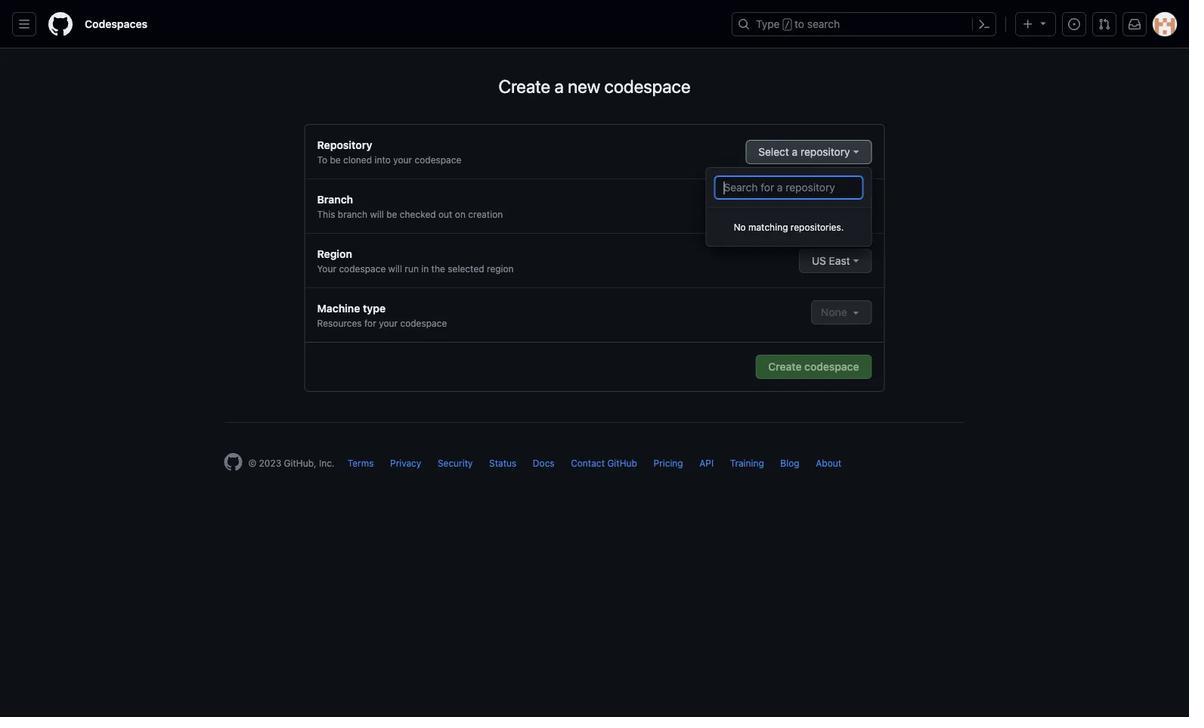 Task type: locate. For each thing, give the bounding box(es) containing it.
1 vertical spatial your
[[379, 318, 398, 328]]

resources
[[317, 318, 362, 328]]

type / to search
[[756, 18, 841, 30]]

codespace down region
[[339, 263, 386, 274]]

a inside 'popup button'
[[792, 146, 798, 158]]

will inside branch this branch will be checked out on creation
[[370, 209, 384, 219]]

triangle down image
[[1038, 17, 1050, 29]]

will inside region your codespace will run in the selected region
[[389, 263, 402, 274]]

plus image
[[1023, 18, 1035, 30]]

on
[[455, 209, 466, 219]]

0 vertical spatial your
[[393, 154, 412, 165]]

new
[[568, 76, 601, 97]]

be left the checked at the top
[[387, 209, 397, 219]]

status
[[489, 458, 517, 468]]

branch
[[817, 200, 851, 213], [338, 209, 368, 219]]

triangle down image
[[851, 306, 863, 318]]

create
[[499, 76, 551, 97], [769, 360, 802, 373]]

be inside repository to be cloned into your codespace
[[330, 154, 341, 165]]

machine
[[317, 302, 360, 314]]

into
[[375, 154, 391, 165]]

1 horizontal spatial will
[[389, 263, 402, 274]]

branch inside branch this branch will be checked out on creation
[[338, 209, 368, 219]]

1 horizontal spatial create
[[769, 360, 802, 373]]

about link
[[816, 458, 842, 468]]

will left run
[[389, 263, 402, 274]]

codespace inside machine type resources for your codespace
[[400, 318, 447, 328]]

create codespace button
[[756, 355, 873, 379]]

Search for a repository text field
[[714, 175, 864, 200]]

none
[[821, 306, 851, 318]]

matching
[[749, 222, 789, 232]]

codespaces link
[[79, 12, 154, 36]]

be
[[330, 154, 341, 165], [387, 209, 397, 219]]

branch up repositories.
[[817, 200, 851, 213]]

the
[[432, 263, 445, 274]]

a left new
[[555, 76, 564, 97]]

your inside repository to be cloned into your codespace
[[393, 154, 412, 165]]

codespace up branch this branch will be checked out on creation
[[415, 154, 462, 165]]

creation
[[468, 209, 503, 219]]

0 horizontal spatial homepage image
[[48, 12, 73, 36]]

privacy link
[[390, 458, 422, 468]]

create inside "create codespace" button
[[769, 360, 802, 373]]

branch down "branch"
[[338, 209, 368, 219]]

repository
[[801, 146, 851, 158]]

your
[[393, 154, 412, 165], [379, 318, 398, 328]]

0 horizontal spatial will
[[370, 209, 384, 219]]

/
[[785, 20, 790, 30]]

us east button
[[800, 249, 873, 273]]

1 horizontal spatial be
[[387, 209, 397, 219]]

1 horizontal spatial branch
[[817, 200, 851, 213]]

contact github
[[571, 458, 638, 468]]

a for select
[[792, 146, 798, 158]]

1 vertical spatial create
[[769, 360, 802, 373]]

branch this branch will be checked out on creation
[[317, 193, 503, 219]]

us
[[812, 255, 827, 267]]

will
[[370, 209, 384, 219], [389, 263, 402, 274]]

repository to be cloned into your codespace
[[317, 138, 462, 165]]

1 vertical spatial be
[[387, 209, 397, 219]]

0 horizontal spatial branch
[[338, 209, 368, 219]]

homepage image left "codespaces" link
[[48, 12, 73, 36]]

1 vertical spatial will
[[389, 263, 402, 274]]

issue opened image
[[1069, 18, 1081, 30]]

1 horizontal spatial homepage image
[[224, 453, 242, 471]]

your right for
[[379, 318, 398, 328]]

0 horizontal spatial create
[[499, 76, 551, 97]]

© 2023 github, inc.
[[248, 458, 335, 468]]

will left the checked at the top
[[370, 209, 384, 219]]

east
[[830, 255, 851, 267]]

us east
[[812, 255, 851, 267]]

no matching repositories. menu
[[706, 167, 873, 247]]

0 vertical spatial be
[[330, 154, 341, 165]]

region your codespace will run in the selected region
[[317, 247, 514, 274]]

this
[[317, 209, 335, 219]]

training link
[[730, 458, 765, 468]]

github
[[608, 458, 638, 468]]

repository
[[317, 138, 373, 151]]

1 horizontal spatial a
[[792, 146, 798, 158]]

0 vertical spatial a
[[555, 76, 564, 97]]

1 vertical spatial a
[[792, 146, 798, 158]]

0 horizontal spatial a
[[555, 76, 564, 97]]

create codespace
[[769, 360, 860, 373]]

codespace inside repository to be cloned into your codespace
[[415, 154, 462, 165]]

will for region
[[389, 263, 402, 274]]

0 vertical spatial will
[[370, 209, 384, 219]]

codespace right for
[[400, 318, 447, 328]]

codespace down the none
[[805, 360, 860, 373]]

0 horizontal spatial be
[[330, 154, 341, 165]]

homepage image left ©
[[224, 453, 242, 471]]

no
[[734, 222, 746, 232]]

codespace
[[605, 76, 691, 97], [415, 154, 462, 165], [339, 263, 386, 274], [400, 318, 447, 328], [805, 360, 860, 373]]

0 vertical spatial create
[[499, 76, 551, 97]]

default
[[779, 200, 814, 213]]

privacy
[[390, 458, 422, 468]]

a
[[555, 76, 564, 97], [792, 146, 798, 158]]

your inside machine type resources for your codespace
[[379, 318, 398, 328]]

region
[[317, 247, 352, 260]]

a right 'select'
[[792, 146, 798, 158]]

your right into on the top of the page
[[393, 154, 412, 165]]

be right to
[[330, 154, 341, 165]]

selected
[[448, 263, 485, 274]]

security link
[[438, 458, 473, 468]]

terms
[[348, 458, 374, 468]]

homepage image
[[48, 12, 73, 36], [224, 453, 242, 471]]



Task type: vqa. For each thing, say whether or not it's contained in the screenshot.
Search deleted packages text box at the bottom of page
no



Task type: describe. For each thing, give the bounding box(es) containing it.
repositories.
[[791, 222, 844, 232]]

2023
[[259, 458, 282, 468]]

create a new codespace
[[499, 76, 691, 97]]

training
[[730, 458, 765, 468]]

branch inside the default branch button
[[817, 200, 851, 213]]

checked
[[400, 209, 436, 219]]

no matching repositories.
[[734, 222, 844, 232]]

codespace inside "create codespace" button
[[805, 360, 860, 373]]

cloned
[[343, 154, 372, 165]]

select a repository button
[[746, 140, 873, 164]]

command palette image
[[979, 18, 991, 30]]

be inside branch this branch will be checked out on creation
[[387, 209, 397, 219]]

about
[[816, 458, 842, 468]]

pricing link
[[654, 458, 684, 468]]

default branch
[[779, 200, 851, 213]]

select
[[759, 146, 790, 158]]

©
[[248, 458, 257, 468]]

pricing
[[654, 458, 684, 468]]

your
[[317, 263, 337, 274]]

codespace right new
[[605, 76, 691, 97]]

docs
[[533, 458, 555, 468]]

terms link
[[348, 458, 374, 468]]

create for create codespace
[[769, 360, 802, 373]]

select a repository
[[759, 146, 851, 158]]

none button
[[812, 300, 873, 325]]

type
[[756, 18, 780, 30]]

docs link
[[533, 458, 555, 468]]

machine type resources for your codespace
[[317, 302, 447, 328]]

to
[[317, 154, 328, 165]]

api
[[700, 458, 714, 468]]

out
[[439, 209, 453, 219]]

blog link
[[781, 458, 800, 468]]

status link
[[489, 458, 517, 468]]

default branch button
[[766, 194, 873, 219]]

notifications image
[[1129, 18, 1141, 30]]

blog
[[781, 458, 800, 468]]

a for create
[[555, 76, 564, 97]]

branch
[[317, 193, 353, 205]]

run
[[405, 263, 419, 274]]

api link
[[700, 458, 714, 468]]

0 vertical spatial homepage image
[[48, 12, 73, 36]]

to
[[795, 18, 805, 30]]

codespace inside region your codespace will run in the selected region
[[339, 263, 386, 274]]

1 vertical spatial homepage image
[[224, 453, 242, 471]]

github,
[[284, 458, 317, 468]]

git pull request image
[[1099, 18, 1111, 30]]

inc.
[[319, 458, 335, 468]]

codespaces
[[85, 18, 148, 30]]

for
[[365, 318, 377, 328]]

type
[[363, 302, 386, 314]]

in
[[422, 263, 429, 274]]

will for branch
[[370, 209, 384, 219]]

contact
[[571, 458, 605, 468]]

security
[[438, 458, 473, 468]]

region
[[487, 263, 514, 274]]

contact github link
[[571, 458, 638, 468]]

search
[[808, 18, 841, 30]]

create for create a new codespace
[[499, 76, 551, 97]]



